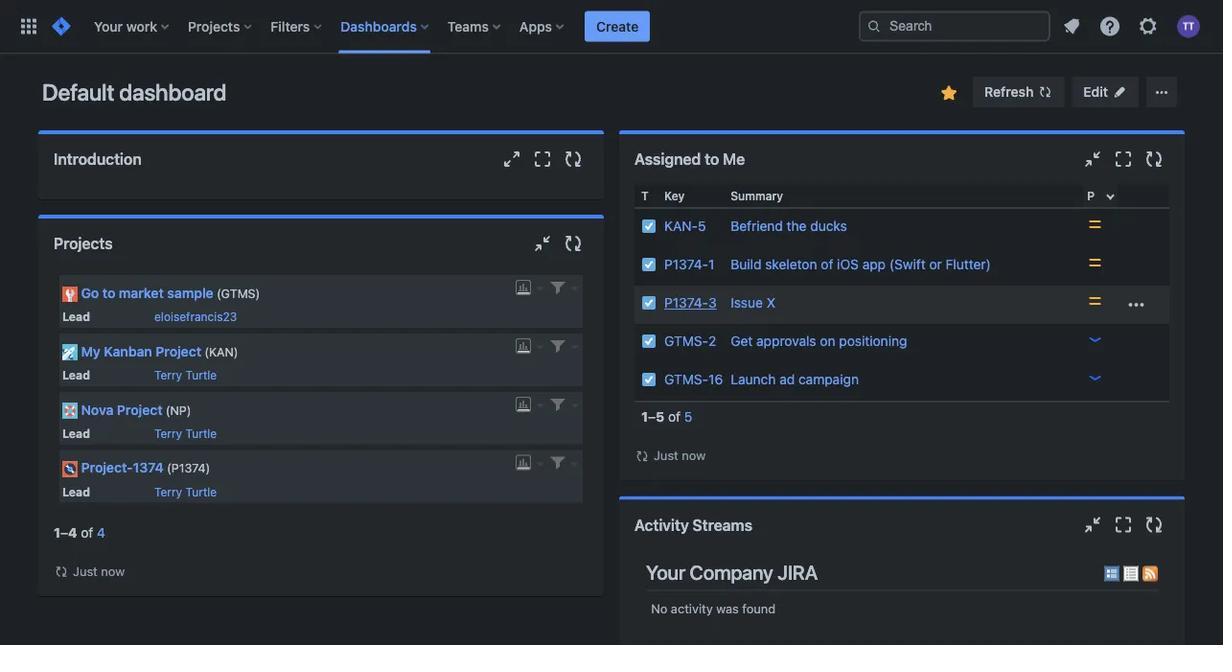 Task type: locate. For each thing, give the bounding box(es) containing it.
1 horizontal spatial now
[[682, 448, 706, 463]]

2 gtms- from the top
[[664, 372, 709, 387]]

terry down my kanban project (kan)
[[154, 368, 182, 382]]

activity
[[671, 602, 713, 616]]

2 terry turtle from the top
[[154, 427, 217, 440]]

refresh projects image
[[562, 232, 585, 255]]

0 vertical spatial gtms-
[[664, 333, 709, 349]]

project down eloisefrancis23 in the left of the page
[[156, 343, 201, 359]]

terry down (np)
[[154, 427, 182, 440]]

turtle for (np)
[[186, 427, 217, 440]]

0 vertical spatial low image
[[1088, 332, 1103, 347]]

task image up 1 – 5 of 5
[[641, 372, 657, 387]]

gtms-16 launch ad campaign
[[664, 372, 859, 387]]

1 left '5' link
[[641, 409, 648, 425]]

projects
[[188, 18, 240, 34], [54, 234, 113, 253]]

1 vertical spatial 1
[[641, 409, 648, 425]]

0 vertical spatial to
[[705, 150, 719, 168]]

notifications image
[[1060, 15, 1083, 38]]

jira software image
[[50, 15, 73, 38], [50, 15, 73, 38]]

just now for projects
[[73, 564, 125, 578]]

2 horizontal spatial 5
[[698, 218, 706, 234]]

gtms-2 link
[[664, 333, 717, 349]]

4 lead from the top
[[62, 485, 90, 499]]

kan-5 link
[[664, 218, 706, 234]]

2 terry from the top
[[154, 427, 182, 440]]

p1374-3
[[664, 295, 717, 311]]

1 vertical spatial p1374-
[[664, 295, 709, 311]]

terry turtle link down (p1374)
[[154, 485, 217, 499]]

3 turtle from the top
[[186, 485, 217, 499]]

2 turtle from the top
[[186, 427, 217, 440]]

projects up go
[[54, 234, 113, 253]]

terry turtle down my kanban project (kan)
[[154, 368, 217, 382]]

your left work
[[94, 18, 123, 34]]

lead for my kanban project
[[62, 368, 90, 382]]

your profile and settings image
[[1177, 15, 1200, 38]]

banner containing your work
[[0, 0, 1223, 54]]

turtle down the "(kan)"
[[186, 368, 217, 382]]

low image
[[1088, 332, 1103, 347], [1088, 370, 1103, 385]]

task image left gtms-2 link
[[641, 334, 657, 349]]

launch
[[731, 372, 776, 387]]

1374
[[133, 460, 164, 476]]

2 medium image from the top
[[1088, 255, 1103, 270]]

1 turtle from the top
[[186, 368, 217, 382]]

0 vertical spatial –
[[648, 409, 656, 425]]

dashboards
[[341, 18, 417, 34]]

2 vertical spatial medium image
[[1088, 293, 1103, 309]]

0 horizontal spatial just now
[[73, 564, 125, 578]]

jira
[[778, 561, 818, 584]]

lead for project-1374
[[62, 485, 90, 499]]

go to market sample link
[[81, 285, 214, 301]]

0 vertical spatial p1374-
[[664, 256, 709, 272]]

1 horizontal spatial –
[[648, 409, 656, 425]]

1 vertical spatial turtle
[[186, 427, 217, 440]]

of inside "projects" "region"
[[81, 525, 93, 540]]

get approvals on positioning
[[731, 333, 907, 349]]

1
[[709, 256, 715, 272], [641, 409, 648, 425], [54, 525, 60, 540]]

0 vertical spatial terry turtle link
[[154, 368, 217, 382]]

1 vertical spatial just
[[73, 564, 98, 578]]

your inside popup button
[[94, 18, 123, 34]]

get approvals on positioning link
[[731, 333, 907, 349]]

gtms- down p1374-3 link
[[664, 333, 709, 349]]

3 terry from the top
[[154, 485, 182, 499]]

just now
[[654, 448, 706, 463], [73, 564, 125, 578]]

1 medium image from the top
[[1088, 217, 1103, 232]]

task image for p1374-1
[[641, 257, 657, 272]]

my kanban project (kan)
[[81, 343, 238, 359]]

2 task image from the top
[[641, 295, 657, 311]]

2 vertical spatial terry
[[154, 485, 182, 499]]

3 task image from the top
[[641, 334, 657, 349]]

1 vertical spatial terry
[[154, 427, 182, 440]]

0 vertical spatial of
[[821, 256, 834, 272]]

0 horizontal spatial 4
[[68, 525, 77, 540]]

search image
[[867, 19, 882, 34]]

0 vertical spatial an arrow curved in a circular way on the button that refreshes the dashboard image
[[635, 449, 650, 464]]

0 horizontal spatial an arrow curved in a circular way on the button that refreshes the dashboard image
[[54, 564, 69, 580]]

–
[[648, 409, 656, 425], [60, 525, 68, 540]]

to for market
[[102, 285, 115, 301]]

0 vertical spatial task image
[[641, 219, 657, 234]]

just down 1 – 4 of 4
[[73, 564, 98, 578]]

2 task image from the top
[[641, 372, 657, 387]]

terry turtle down (p1374)
[[154, 485, 217, 499]]

filters button
[[265, 11, 329, 42]]

turtle for (p1374)
[[186, 485, 217, 499]]

1 vertical spatial of
[[668, 409, 681, 425]]

0 vertical spatial now
[[682, 448, 706, 463]]

task image
[[641, 219, 657, 234], [641, 372, 657, 387]]

just inside "projects" "region"
[[73, 564, 98, 578]]

create
[[596, 18, 639, 34]]

4 down project-
[[97, 525, 105, 540]]

campaign
[[799, 372, 859, 387]]

0 vertical spatial project
[[156, 343, 201, 359]]

1 vertical spatial your
[[646, 561, 686, 584]]

task image
[[641, 257, 657, 272], [641, 295, 657, 311], [641, 334, 657, 349]]

create button
[[585, 11, 650, 42]]

lead down project-
[[62, 485, 90, 499]]

terry turtle link down (np)
[[154, 427, 217, 440]]

1 horizontal spatial your
[[646, 561, 686, 584]]

activity streams
[[635, 516, 753, 534]]

to
[[705, 150, 719, 168], [102, 285, 115, 301]]

1 terry turtle link from the top
[[154, 368, 217, 382]]

1 horizontal spatial an arrow curved in a circular way on the button that refreshes the dashboard image
[[635, 449, 650, 464]]

0 horizontal spatial 5
[[656, 409, 665, 425]]

gtms- up '5' link
[[664, 372, 709, 387]]

go to market sample (gtms)
[[81, 285, 260, 301]]

settings image
[[1137, 15, 1160, 38]]

0 vertical spatial terry
[[154, 368, 182, 382]]

terry
[[154, 368, 182, 382], [154, 427, 182, 440], [154, 485, 182, 499]]

just inside assigned to me 'region'
[[654, 448, 679, 463]]

an arrow curved in a circular way on the button that refreshes the dashboard image down 1 – 4 of 4
[[54, 564, 69, 580]]

befriend the ducks
[[731, 218, 847, 234]]

maximize activity streams image
[[1112, 514, 1135, 537]]

terry turtle down (np)
[[154, 427, 217, 440]]

2 vertical spatial task image
[[641, 334, 657, 349]]

2
[[709, 333, 717, 349]]

terry turtle link
[[154, 368, 217, 382], [154, 427, 217, 440], [154, 485, 217, 499]]

0 vertical spatial terry turtle
[[154, 368, 217, 382]]

p1374- for 1
[[664, 256, 709, 272]]

task image down the t
[[641, 219, 657, 234]]

turtle down (np)
[[186, 427, 217, 440]]

just now inside "projects" "region"
[[73, 564, 125, 578]]

0 vertical spatial medium image
[[1088, 217, 1103, 232]]

dashboards button
[[335, 11, 436, 42]]

1 vertical spatial task image
[[641, 295, 657, 311]]

my kanban project link
[[81, 343, 201, 359]]

terry down (p1374)
[[154, 485, 182, 499]]

2 p1374- from the top
[[664, 295, 709, 311]]

turtle for project
[[186, 368, 217, 382]]

2 low image from the top
[[1088, 370, 1103, 385]]

0 horizontal spatial to
[[102, 285, 115, 301]]

get
[[731, 333, 753, 349]]

sample
[[167, 285, 214, 301]]

0 vertical spatial just
[[654, 448, 679, 463]]

5 left '5' link
[[656, 409, 665, 425]]

dashboard
[[119, 79, 226, 105]]

turtle
[[186, 368, 217, 382], [186, 427, 217, 440], [186, 485, 217, 499]]

1 vertical spatial terry turtle
[[154, 427, 217, 440]]

to right go
[[102, 285, 115, 301]]

project left (np)
[[117, 402, 163, 417]]

0 horizontal spatial of
[[81, 525, 93, 540]]

0 vertical spatial task image
[[641, 257, 657, 272]]

1 left build
[[709, 256, 715, 272]]

of
[[821, 256, 834, 272], [668, 409, 681, 425], [81, 525, 93, 540]]

Search field
[[859, 11, 1051, 42]]

appswitcher icon image
[[17, 15, 40, 38]]

1 vertical spatial an arrow curved in a circular way on the button that refreshes the dashboard image
[[54, 564, 69, 580]]

kanban
[[104, 343, 152, 359]]

1 task image from the top
[[641, 219, 657, 234]]

befriend
[[731, 218, 783, 234]]

gtms-16 link
[[664, 372, 723, 387]]

just now for assigned to me
[[654, 448, 706, 463]]

your up no
[[646, 561, 686, 584]]

1 terry from the top
[[154, 368, 182, 382]]

of left '5' link
[[668, 409, 681, 425]]

project
[[156, 343, 201, 359], [117, 402, 163, 417]]

2 vertical spatial of
[[81, 525, 93, 540]]

just for projects
[[73, 564, 98, 578]]

0 horizontal spatial now
[[101, 564, 125, 578]]

of left 4 link
[[81, 525, 93, 540]]

1 horizontal spatial just now
[[654, 448, 706, 463]]

p1374- down kan-5 link
[[664, 256, 709, 272]]

now down '5' link
[[682, 448, 706, 463]]

1 4 from the left
[[68, 525, 77, 540]]

1 gtms- from the top
[[664, 333, 709, 349]]

terry turtle for project
[[154, 368, 217, 382]]

nova
[[81, 402, 113, 417]]

3 terry turtle link from the top
[[154, 485, 217, 499]]

5 down gtms-16 link
[[684, 409, 693, 425]]

1 vertical spatial terry turtle link
[[154, 427, 217, 440]]

of left ios
[[821, 256, 834, 272]]

maximize assigned to me image
[[1112, 148, 1135, 171]]

gtms- for 16
[[664, 372, 709, 387]]

0 horizontal spatial 1
[[54, 525, 60, 540]]

0 horizontal spatial just
[[73, 564, 98, 578]]

minimize activity streams image
[[1082, 514, 1105, 537]]

1 vertical spatial projects
[[54, 234, 113, 253]]

1 task image from the top
[[641, 257, 657, 272]]

now inside "projects" "region"
[[101, 564, 125, 578]]

0 vertical spatial turtle
[[186, 368, 217, 382]]

0 vertical spatial your
[[94, 18, 123, 34]]

16
[[709, 372, 723, 387]]

1 terry turtle from the top
[[154, 368, 217, 382]]

1 p1374- from the top
[[664, 256, 709, 272]]

lead down nova
[[62, 427, 90, 440]]

1 vertical spatial task image
[[641, 372, 657, 387]]

4 left 4 link
[[68, 525, 77, 540]]

terry turtle for (p1374)
[[154, 485, 217, 499]]

lead down go
[[62, 310, 90, 323]]

(kan)
[[204, 345, 238, 359]]

filters
[[271, 18, 310, 34]]

introduction
[[54, 150, 142, 168]]

edit
[[1084, 84, 1108, 100]]

assigned to me region
[[635, 184, 1170, 466]]

1 horizontal spatial just
[[654, 448, 679, 463]]

1 vertical spatial to
[[102, 285, 115, 301]]

1 horizontal spatial projects
[[188, 18, 240, 34]]

0 horizontal spatial projects
[[54, 234, 113, 253]]

3
[[709, 295, 717, 311]]

p1374- down p1374-1 link
[[664, 295, 709, 311]]

edit link
[[1072, 77, 1139, 107]]

nova project link
[[81, 402, 163, 417]]

0 horizontal spatial –
[[60, 525, 68, 540]]

1 vertical spatial now
[[101, 564, 125, 578]]

projects right work
[[188, 18, 240, 34]]

just now down 4 link
[[73, 564, 125, 578]]

1 vertical spatial gtms-
[[664, 372, 709, 387]]

apps
[[520, 18, 552, 34]]

2 vertical spatial 1
[[54, 525, 60, 540]]

1 lead from the top
[[62, 310, 90, 323]]

lead down my
[[62, 368, 90, 382]]

your
[[94, 18, 123, 34], [646, 561, 686, 584]]

1 vertical spatial low image
[[1088, 370, 1103, 385]]

– inside "projects" "region"
[[60, 525, 68, 540]]

go
[[81, 285, 99, 301]]

3 lead from the top
[[62, 427, 90, 440]]

1 horizontal spatial 1
[[641, 409, 648, 425]]

now
[[682, 448, 706, 463], [101, 564, 125, 578]]

2 horizontal spatial 1
[[709, 256, 715, 272]]

2 horizontal spatial of
[[821, 256, 834, 272]]

5 up p1374-1 link
[[698, 218, 706, 234]]

now down 4 link
[[101, 564, 125, 578]]

medium image
[[1088, 217, 1103, 232], [1088, 255, 1103, 270], [1088, 293, 1103, 309]]

2 lead from the top
[[62, 368, 90, 382]]

just
[[654, 448, 679, 463], [73, 564, 98, 578]]

refresh button
[[973, 77, 1065, 107]]

0 vertical spatial projects
[[188, 18, 240, 34]]

task image left p1374-3 link
[[641, 295, 657, 311]]

summary
[[731, 189, 783, 202]]

1 for projects
[[54, 525, 60, 540]]

1 vertical spatial –
[[60, 525, 68, 540]]

medium image for ducks
[[1088, 217, 1103, 232]]

expand introduction image
[[500, 148, 524, 171]]

low image for launch ad campaign
[[1088, 370, 1103, 385]]

– left '5' link
[[648, 409, 656, 425]]

3 terry turtle from the top
[[154, 485, 217, 499]]

build
[[731, 256, 762, 272]]

2 vertical spatial turtle
[[186, 485, 217, 499]]

turtle down (p1374)
[[186, 485, 217, 499]]

1 inside "projects" "region"
[[54, 525, 60, 540]]

to left me
[[705, 150, 719, 168]]

to inside "projects" "region"
[[102, 285, 115, 301]]

an arrow curved in a circular way on the button that refreshes the dashboard image inside "projects" "region"
[[54, 564, 69, 580]]

2 vertical spatial terry turtle
[[154, 485, 217, 499]]

just down 1 – 5 of 5
[[654, 448, 679, 463]]

teams button
[[442, 11, 508, 42]]

just now inside assigned to me 'region'
[[654, 448, 706, 463]]

banner
[[0, 0, 1223, 54]]

just for assigned to me
[[654, 448, 679, 463]]

an arrow curved in a circular way on the button that refreshes the dashboard image
[[635, 449, 650, 464], [54, 564, 69, 580]]

an arrow curved in a circular way on the button that refreshes the dashboard image down 1 – 5 of 5
[[635, 449, 650, 464]]

lead for go to market sample
[[62, 310, 90, 323]]

1 low image from the top
[[1088, 332, 1103, 347]]

gtms- for 2
[[664, 333, 709, 349]]

an arrow curved in a circular way on the button that refreshes the dashboard image for projects
[[54, 564, 69, 580]]

task image left p1374-1
[[641, 257, 657, 272]]

gtms-
[[664, 333, 709, 349], [664, 372, 709, 387]]

1 vertical spatial just now
[[73, 564, 125, 578]]

1 left 4 link
[[54, 525, 60, 540]]

terry turtle
[[154, 368, 217, 382], [154, 427, 217, 440], [154, 485, 217, 499]]

– left 4 link
[[60, 525, 68, 540]]

terry turtle link down my kanban project (kan)
[[154, 368, 217, 382]]

2 vertical spatial terry turtle link
[[154, 485, 217, 499]]

1 horizontal spatial of
[[668, 409, 681, 425]]

1 vertical spatial medium image
[[1088, 255, 1103, 270]]

now inside assigned to me 'region'
[[682, 448, 706, 463]]

0 horizontal spatial your
[[94, 18, 123, 34]]

0 vertical spatial just now
[[654, 448, 706, 463]]

2 terry turtle link from the top
[[154, 427, 217, 440]]

star default dashboard image
[[938, 81, 961, 105]]

5
[[698, 218, 706, 234], [656, 409, 665, 425], [684, 409, 693, 425]]

issue
[[731, 295, 763, 311]]

1 horizontal spatial 4
[[97, 525, 105, 540]]

– inside assigned to me 'region'
[[648, 409, 656, 425]]

just now down '5' link
[[654, 448, 706, 463]]

projects inside popup button
[[188, 18, 240, 34]]

primary element
[[12, 0, 859, 53]]

p1374-
[[664, 256, 709, 272], [664, 295, 709, 311]]

1 horizontal spatial to
[[705, 150, 719, 168]]



Task type: vqa. For each thing, say whether or not it's contained in the screenshot.


Task type: describe. For each thing, give the bounding box(es) containing it.
terry for (p1374)
[[154, 485, 182, 499]]

terry turtle for (np)
[[154, 427, 217, 440]]

task image for gtms-16
[[641, 372, 657, 387]]

activity
[[635, 516, 689, 534]]

no
[[651, 602, 668, 616]]

launch ad campaign link
[[731, 372, 859, 387]]

approvals
[[757, 333, 817, 349]]

– for assigned to me
[[648, 409, 656, 425]]

ios
[[837, 256, 859, 272]]

eloisefrancis23
[[154, 310, 237, 323]]

teams
[[448, 18, 489, 34]]

minimize projects image
[[531, 232, 554, 255]]

p1374-3 link
[[664, 295, 717, 311]]

– for projects
[[60, 525, 68, 540]]

p
[[1088, 189, 1095, 202]]

no activity was found
[[651, 602, 776, 616]]

company
[[690, 561, 773, 584]]

terry turtle link for (np)
[[154, 427, 217, 440]]

the
[[787, 218, 807, 234]]

found
[[742, 602, 776, 616]]

projects button
[[182, 11, 259, 42]]

terry turtle link for (p1374)
[[154, 485, 217, 499]]

nova project (np)
[[81, 402, 191, 417]]

now for projects
[[101, 564, 125, 578]]

(swift
[[890, 256, 926, 272]]

0 vertical spatial 1
[[709, 256, 715, 272]]

your work
[[94, 18, 157, 34]]

your work button
[[88, 11, 176, 42]]

gtms-2
[[664, 333, 717, 349]]

p1374-1
[[664, 256, 715, 272]]

was
[[716, 602, 739, 616]]

key
[[664, 189, 685, 202]]

default
[[42, 79, 114, 105]]

1 – 5 of 5
[[641, 409, 693, 425]]

ducks
[[810, 218, 847, 234]]

issue x
[[731, 295, 776, 311]]

task image for gtms-2
[[641, 334, 657, 349]]

terry for (np)
[[154, 427, 182, 440]]

ad
[[780, 372, 795, 387]]

assigned
[[635, 150, 701, 168]]

4 link
[[97, 525, 105, 540]]

1 vertical spatial project
[[117, 402, 163, 417]]

p1374- for 3
[[664, 295, 709, 311]]

streams
[[693, 516, 753, 534]]

2 4 from the left
[[97, 525, 105, 540]]

1 for assigned to me
[[641, 409, 648, 425]]

or
[[930, 256, 942, 272]]

project-1374 (p1374)
[[81, 460, 210, 476]]

1 horizontal spatial 5
[[684, 409, 693, 425]]

default dashboard
[[42, 79, 226, 105]]

refresh introduction image
[[562, 148, 585, 171]]

low image for get approvals on positioning
[[1088, 332, 1103, 347]]

now for assigned to me
[[682, 448, 706, 463]]

kan-5
[[664, 218, 706, 234]]

of for assigned to me
[[668, 409, 681, 425]]

terry turtle link for project
[[154, 368, 217, 382]]

1 – 4 of 4
[[54, 525, 105, 540]]

3 medium image from the top
[[1088, 293, 1103, 309]]

terry for project
[[154, 368, 182, 382]]

assigned to me
[[635, 150, 745, 168]]

t
[[641, 189, 649, 202]]

an arrow curved in a circular way on the button that refreshes the dashboard image for assigned to me
[[635, 449, 650, 464]]

maximize introduction image
[[531, 148, 554, 171]]

kan-
[[664, 218, 698, 234]]

project-1374 link
[[81, 460, 164, 476]]

task image for p1374-3
[[641, 295, 657, 311]]

positioning
[[839, 333, 907, 349]]

x
[[767, 295, 776, 311]]

minimize assigned to me image
[[1082, 148, 1105, 171]]

on
[[820, 333, 836, 349]]

p1374-1 link
[[664, 256, 715, 272]]

skeleton
[[765, 256, 817, 272]]

refresh activity streams image
[[1143, 514, 1166, 537]]

of for projects
[[81, 525, 93, 540]]

projects region
[[54, 268, 589, 581]]

lead for nova project
[[62, 427, 90, 440]]

(p1374)
[[167, 461, 210, 475]]

me
[[723, 150, 745, 168]]

market
[[119, 285, 164, 301]]

5 link
[[684, 409, 693, 425]]

app
[[863, 256, 886, 272]]

issue x link
[[731, 295, 776, 311]]

task image for kan-5
[[641, 219, 657, 234]]

refresh assigned to me image
[[1143, 148, 1166, 171]]

build skeleton of ios app (swift or flutter) link
[[731, 256, 991, 272]]

flutter)
[[946, 256, 991, 272]]

(np)
[[166, 403, 191, 417]]

project-
[[81, 460, 133, 476]]

(gtms)
[[217, 286, 260, 300]]

medium image for of
[[1088, 255, 1103, 270]]

build skeleton of ios app (swift or flutter)
[[731, 256, 991, 272]]

your for your work
[[94, 18, 123, 34]]

edit icon image
[[1112, 84, 1128, 100]]

help image
[[1099, 15, 1122, 38]]

refresh
[[985, 84, 1034, 100]]

more dashboard actions image
[[1151, 81, 1174, 104]]

befriend the ducks link
[[731, 218, 847, 234]]

to for me
[[705, 150, 719, 168]]

work
[[126, 18, 157, 34]]

your for your company jira
[[646, 561, 686, 584]]

eloisefrancis23 link
[[154, 310, 237, 323]]

refresh image
[[1038, 84, 1053, 100]]

apps button
[[514, 11, 572, 42]]



